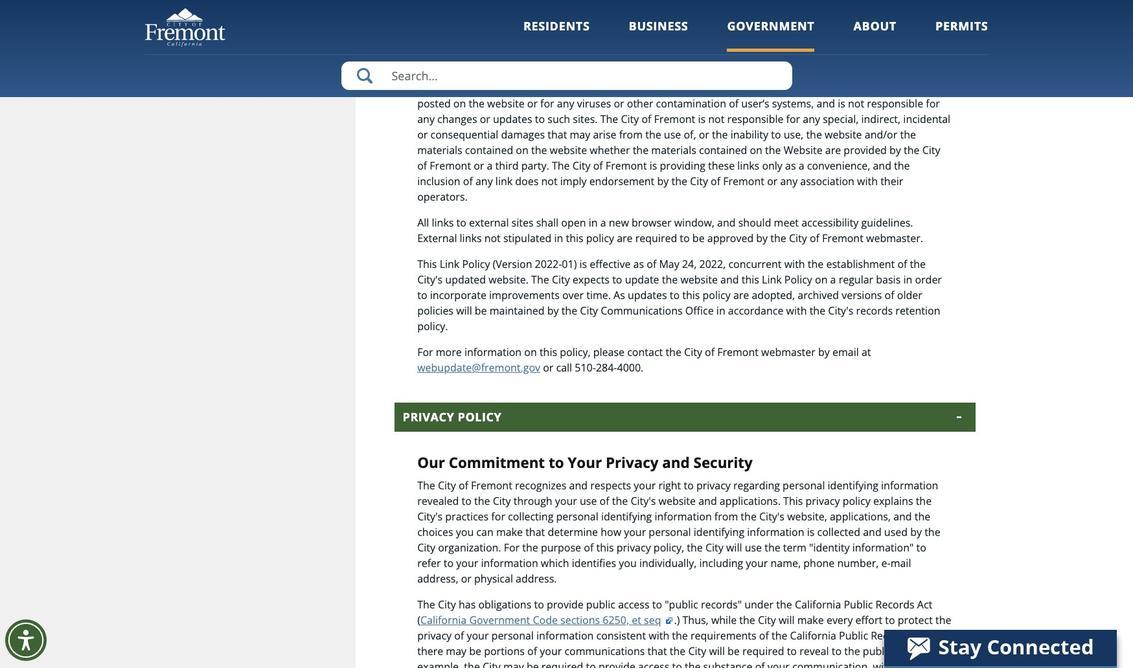 Task type: describe. For each thing, give the bounding box(es) containing it.
party.
[[521, 159, 549, 173]]

privacy down how at right bottom
[[617, 541, 651, 555]]

our commitment to your privacy and security the city of fremont recognizes and respects your right to privacy regarding personal identifying information revealed to the city through your use of the city's website and applications. this privacy policy explains the city's practices for collecting personal identifying information from the city's website, applications, and the choices you can make that determine how your personal identifying information is collected and used by the city organization. for the purpose of this privacy policy, the city will use the term "identity information" to refer to your information which identifies you individually, including your name, phone number, e-mail address, or physical address.
[[417, 453, 940, 586]]

for inside our commitment to your privacy and security the city of fremont recognizes and respects your right to privacy regarding personal identifying information revealed to the city through your use of the city's website and applications. this privacy policy explains the city's practices for collecting personal identifying information from the city's website, applications, and the choices you can make that determine how your personal identifying information is collected and used by the city organization. for the purpose of this privacy policy, the city will use the term "identity information" to refer to your information which identifies you individually, including your name, phone number, e-mail address, or physical address.
[[491, 510, 505, 524]]

not down contamination
[[708, 112, 725, 126]]

by inside our commitment to your privacy and security the city of fremont recognizes and respects your right to privacy regarding personal identifying information revealed to the city through your use of the city's website and applications. this privacy policy explains the city's practices for collecting personal identifying information from the city's website, applications, and the choices you can make that determine how your personal identifying information is collected and used by the city organization. for the purpose of this privacy policy, the city will use the term "identity information" to refer to your information which identifies you individually, including your name, phone number, e-mail address, or physical address.
[[910, 525, 922, 539]]

sites. inside news and media sites. private entities participating in official city of fremont donation or sponsorship programs. non-profit organizations that support the city's role in serving the community.
[[527, 7, 551, 21]]

personal up "website,"
[[783, 478, 825, 493]]

or inside for more information on this policy, please contact the city of fremont webmaster by email at webupdate@fremont.gov or call 510-284-4000.
[[543, 361, 553, 375]]

open
[[561, 216, 586, 230]]

government link
[[727, 18, 815, 52]]

are inside this link policy (version 2022-01) is effective as of may 24, 2022, concurrent with the establishment of the city's updated website. the city expects to update the website and this link policy on a regular basis in order to incorporate improvements over time. as updates to this policy are adopted, archived versions of older policies will be maintained by the city communications office in accordance with the city's records retention policy.
[[733, 288, 749, 302]]

2 vertical spatial required
[[541, 660, 583, 669]]

practices
[[445, 510, 489, 524]]

is down contamination
[[698, 112, 706, 126]]

be inside all links to external sites shall open in a new browser window, and should meet accessibility guidelines. external links not stipulated in this policy are required to be approved by the city of fremont webmaster.
[[692, 231, 705, 245]]

city up refer
[[417, 541, 435, 555]]

of up identifies
[[584, 541, 594, 555]]

act
[[917, 598, 932, 612]]

collecting
[[508, 510, 553, 524]]

entities
[[479, 23, 515, 37]]

0 vertical spatial link
[[440, 257, 459, 271]]

privacy inside .) thus, while the city will make every effort to protect the privacy of your personal information consistent with the requirements of the california public records act, there may be portions of your communications that the city will be required to reveal to the public. for example, the city may be required to provide access to the substance of your communication, with redact
[[417, 629, 452, 643]]

for inside .) thus, while the city will make every effort to protect the privacy of your personal information consistent with the requirements of the california public records act, there may be portions of your communications that the city will be required to reveal to the public. for example, the city may be required to provide access to the substance of your communication, with redact
[[897, 644, 913, 659]]

2 horizontal spatial linked
[[684, 81, 713, 95]]

policy inside our commitment to your privacy and security the city of fremont recognizes and respects your right to privacy regarding personal identifying information revealed to the city through your use of the city's website and applications. this privacy policy explains the city's practices for collecting personal identifying information from the city's website, applications, and the choices you can make that determine how your personal identifying information is collected and used by the city organization. for the purpose of this privacy policy, the city will use the term "identity information" to refer to your information which identifies you individually, including your name, phone number, e-mail address, or physical address.
[[843, 494, 871, 508]]

versions
[[842, 288, 882, 302]]

city inside the city has obligations to provide public access to "public records" under the california public records act (
[[438, 598, 456, 612]]

to up the "recognizes" in the left of the page
[[549, 453, 564, 473]]

providing
[[660, 159, 705, 173]]

policy inside all links to external sites shall open in a new browser window, and should meet accessibility guidelines. external links not stipulated in this policy are required to be approved by the city of fremont webmaster.
[[586, 231, 614, 245]]

all
[[417, 216, 429, 230]]

2 vertical spatial responsible
[[727, 112, 784, 126]]

1 horizontal spatial linked
[[508, 81, 537, 95]]

city's
[[646, 38, 671, 52]]

collected
[[817, 525, 860, 539]]

new
[[609, 216, 629, 230]]

all links to external sites shall open in a new browser window, and should meet accessibility guidelines. external links not stipulated in this policy are required to be approved by the city of fremont webmaster.
[[417, 216, 923, 245]]

2 vertical spatial may
[[503, 660, 524, 669]]

personal up individually, at bottom
[[649, 525, 691, 539]]

the inside all links to external sites shall open in a new browser window, and should meet accessibility guidelines. external links not stipulated in this policy are required to be approved by the city of fremont webmaster.
[[770, 231, 786, 245]]

webmaster
[[761, 345, 816, 359]]

under inside the city has obligations to provide public access to "public records" under the california public records act (
[[744, 598, 774, 612]]

1 vertical spatial policy
[[784, 273, 812, 287]]

with inside the linked sites are not under the control of the city of fremont and the city of fremont is not responsible for the content of any linked site or any link contained in a linked site, including without limitation, any material posted on the website or for any viruses or other contamination of user's systems, and is not responsible for any changes or updates to such sites. the city of fremont is not responsible for any special, indirect, incidental or consequential damages that may arise from the use of, or the inability to use, the website and/or the materials contained on the website whether the materials contained on the website are provided by the city of fremont or a third party. the city of fremont is providing these links only as a convenience, and the inclusion of any link does not imply endorsement by the city of fremont or any association with their operators.
[[857, 174, 878, 188]]

is left providing
[[650, 159, 657, 173]]

to up "communication,"
[[832, 644, 842, 659]]

seq
[[644, 613, 661, 627]]

of right substance
[[755, 660, 765, 669]]

policy, inside our commitment to your privacy and security the city of fremont recognizes and respects your right to privacy regarding personal identifying information revealed to the city through your use of the city's website and applications. this privacy policy explains the city's practices for collecting personal identifying information from the city's website, applications, and the choices you can make that determine how your personal identifying information is collected and used by the city organization. for the purpose of this privacy policy, the city will use the term "identity information" to refer to your information which identifies you individually, including your name, phone number, e-mail address, or physical address.
[[654, 541, 684, 555]]

be left portions
[[469, 644, 481, 659]]

systems,
[[772, 96, 814, 111]]

basis
[[876, 273, 901, 287]]

not down limitation,
[[848, 96, 864, 111]]

this down "concurrent"
[[742, 273, 759, 287]]

and up their
[[873, 159, 891, 173]]

to up the "seq" at the bottom right of the page
[[652, 598, 662, 612]]

.)
[[674, 613, 680, 627]]

city left through
[[493, 494, 511, 508]]

including inside our commitment to your privacy and security the city of fremont recognizes and respects your right to privacy regarding personal identifying information revealed to the city through your use of the city's website and applications. this privacy policy explains the city's practices for collecting personal identifying information from the city's website, applications, and the choices you can make that determine how your personal identifying information is collected and used by the city organization. for the purpose of this privacy policy, the city will use the term "identity information" to refer to your information which identifies you individually, including your name, phone number, e-mail address, or physical address.
[[699, 556, 743, 570]]

expects
[[573, 273, 610, 287]]

by inside all links to external sites shall open in a new browser window, and should meet accessibility guidelines. external links not stipulated in this policy are required to be approved by the city of fremont webmaster.
[[756, 231, 768, 245]]

your right how at right bottom
[[624, 525, 646, 539]]

fremont inside for more information on this policy, please contact the city of fremont webmaster by email at webupdate@fremont.gov or call 510-284-4000.
[[717, 345, 759, 359]]

will inside our commitment to your privacy and security the city of fremont recognizes and respects your right to privacy regarding personal identifying information revealed to the city through your use of the city's website and applications. this privacy policy explains the city's practices for collecting personal identifying information from the city's website, applications, and the choices you can make that determine how your personal identifying information is collected and used by the city organization. for the purpose of this privacy policy, the city will use the term "identity information" to refer to your information which identifies you individually, including your name, phone number, e-mail address, or physical address.
[[726, 541, 742, 555]]

city down city's at the right of page
[[650, 65, 668, 80]]

california inside the city has obligations to provide public access to "public records" under the california public records act (
[[795, 598, 841, 612]]

and inside news and media sites. private entities participating in official city of fremont donation or sponsorship programs. non-profit organizations that support the city's role in serving the community.
[[473, 7, 491, 21]]

to right effort
[[885, 613, 895, 627]]

information"
[[852, 541, 914, 555]]

to down .)
[[672, 660, 682, 669]]

with down the "seq" at the bottom right of the page
[[649, 629, 669, 643]]

to left such at the top
[[535, 112, 545, 126]]

non-
[[443, 38, 467, 52]]

accordance
[[728, 304, 783, 318]]

which
[[541, 556, 569, 570]]

site
[[540, 81, 557, 95]]

24,
[[682, 257, 697, 271]]

that inside the linked sites are not under the control of the city of fremont and the city of fremont is not responsible for the content of any linked site or any link contained in a linked site, including without limitation, any material posted on the website or for any viruses or other contamination of user's systems, and is not responsible for any changes or updates to such sites. the city of fremont is not responsible for any special, indirect, incidental or consequential damages that may arise from the use of, or the inability to use, the website and/or the materials contained on the website whether the materials contained on the website are provided by the city of fremont or a third party. the city of fremont is providing these links only as a convenience, and the inclusion of any link does not imply endorsement by the city of fremont or any association with their operators.
[[548, 128, 567, 142]]

to up california government code sections 6250, et seq
[[534, 598, 544, 612]]

access inside the city has obligations to provide public access to "public records" under the california public records act (
[[618, 598, 650, 612]]

in left official
[[581, 23, 590, 37]]

the inside this link policy (version 2022-01) is effective as of may 24, 2022, concurrent with the establishment of the city's updated website. the city expects to update the website and this link policy on a regular basis in order to incorporate improvements over time. as updates to this policy are adopted, archived versions of older policies will be maintained by the city communications office in accordance with the city's records retention policy.
[[531, 273, 549, 287]]

call
[[556, 361, 572, 375]]

to up address,
[[444, 556, 454, 570]]

with down public.
[[873, 660, 894, 669]]

and inside this link policy (version 2022-01) is effective as of may 24, 2022, concurrent with the establishment of the city's updated website. the city expects to update the website and this link policy on a regular basis in order to incorporate improvements over time. as updates to this policy are adopted, archived versions of older policies will be maintained by the city communications office in accordance with the city's records retention policy.
[[720, 273, 739, 287]]

this inside our commitment to your privacy and security the city of fremont recognizes and respects your right to privacy regarding personal identifying information revealed to the city through your use of the city's website and applications. this privacy policy explains the city's practices for collecting personal identifying information from the city's website, applications, and the choices you can make that determine how your personal identifying information is collected and used by the city organization. for the purpose of this privacy policy, the city will use the term "identity information" to refer to your information which identifies you individually, including your name, phone number, e-mail address, or physical address.
[[783, 494, 803, 508]]

the inside the city has obligations to provide public access to "public records" under the california public records act (
[[776, 598, 792, 612]]

fremont up inclusion
[[430, 159, 471, 173]]

4000.
[[617, 361, 643, 375]]

profit
[[467, 38, 494, 52]]

communications
[[565, 644, 645, 659]]

the inside the city has obligations to provide public access to "public records" under the california public records act (
[[417, 598, 435, 612]]

respects
[[590, 478, 631, 493]]

0 vertical spatial policy
[[462, 257, 490, 271]]

stay connected image
[[884, 630, 1116, 667]]

about link
[[853, 18, 897, 52]]

not inside all links to external sites shall open in a new browser window, and should meet accessibility guidelines. external links not stipulated in this policy are required to be approved by the city of fremont webmaster.
[[484, 231, 501, 245]]

while
[[711, 613, 737, 627]]

the up arise in the right top of the page
[[600, 112, 618, 126]]

how
[[601, 525, 621, 539]]

inclusion
[[417, 174, 460, 188]]

the inside for more information on this policy, please contact the city of fremont webmaster by email at webupdate@fremont.gov or call 510-284-4000.
[[666, 345, 681, 359]]

and down "security" at the right bottom of the page
[[698, 494, 717, 508]]

this up the office
[[682, 288, 700, 302]]

and/or
[[865, 128, 897, 142]]

identifies
[[572, 556, 616, 570]]

1 horizontal spatial you
[[619, 556, 637, 570]]

of right control at the top
[[619, 65, 629, 80]]

with up adopted,
[[784, 257, 805, 271]]

city down portions
[[483, 660, 501, 669]]

address.
[[516, 572, 557, 586]]

with down archived
[[786, 304, 807, 318]]

by inside for more information on this policy, please contact the city of fremont webmaster by email at webupdate@fremont.gov or call 510-284-4000.
[[818, 345, 830, 359]]

sites. inside the linked sites are not under the control of the city of fremont and the city of fremont is not responsible for the content of any linked site or any link contained in a linked site, including without limitation, any material posted on the website or for any viruses or other contamination of user's systems, and is not responsible for any changes or updates to such sites. the city of fremont is not responsible for any special, indirect, incidental or consequential damages that may arise from the use of, or the inability to use, the website and/or the materials contained on the website whether the materials contained on the website are provided by the city of fremont or a third party. the city of fremont is providing these links only as a convenience, and the inclusion of any link does not imply endorsement by the city of fremont or any association with their operators.
[[573, 112, 598, 126]]

fremont down 'these'
[[723, 174, 764, 188]]

role
[[673, 38, 692, 52]]

or left other at top
[[614, 96, 624, 111]]

permits
[[935, 18, 988, 34]]

is up special, on the right top of page
[[838, 96, 845, 111]]

1 vertical spatial responsible
[[867, 96, 923, 111]]

refer
[[417, 556, 441, 570]]

serving
[[707, 38, 741, 52]]

city up without
[[767, 65, 785, 80]]

1 vertical spatial government
[[469, 613, 530, 627]]

Search text field
[[341, 62, 792, 90]]

or up the consequential
[[480, 112, 490, 126]]

required inside all links to external sites shall open in a new browser window, and should meet accessibility guidelines. external links not stipulated in this policy are required to be approved by the city of fremont webmaster.
[[635, 231, 677, 245]]

of inside for more information on this policy, please contact the city of fremont webmaster by email at webupdate@fremont.gov or call 510-284-4000.
[[705, 345, 715, 359]]

of right inclusion
[[463, 174, 473, 188]]

of right content
[[476, 81, 485, 95]]

to down "communications"
[[586, 660, 596, 669]]

2 vertical spatial links
[[460, 231, 482, 245]]

fremont up without
[[800, 65, 842, 80]]

.) thus, while the city will make every effort to protect the privacy of your personal information consistent with the requirements of the california public records act, there may be portions of your communications that the city will be required to reveal to the public. for example, the city may be required to provide access to the substance of your communication, with redact
[[417, 613, 951, 669]]

by down and/or
[[889, 143, 901, 157]]

or inside news and media sites. private entities participating in official city of fremont donation or sponsorship programs. non-profit organizations that support the city's role in serving the community.
[[751, 23, 761, 37]]

our
[[417, 453, 445, 473]]

sections
[[560, 613, 600, 627]]

public inside the city has obligations to provide public access to "public records" under the california public records act (
[[844, 598, 873, 612]]

of up basis
[[898, 257, 907, 271]]

these
[[708, 159, 735, 173]]

1 materials from the left
[[417, 143, 462, 157]]

your right substance
[[768, 660, 790, 669]]

fremont inside news and media sites. private entities participating in official city of fremont donation or sponsorship programs. non-profit organizations that support the city's role in serving the community.
[[660, 23, 702, 37]]

maintained
[[490, 304, 545, 318]]

access inside .) thus, while the city will make every effort to protect the privacy of your personal information consistent with the requirements of the california public records act, there may be portions of your communications that the city will be required to reveal to the public. for example, the city may be required to provide access to the substance of your communication, with redact
[[638, 660, 669, 669]]

to down may
[[670, 288, 680, 302]]

effort
[[855, 613, 882, 627]]

0 vertical spatial you
[[456, 525, 474, 539]]

the up the posted
[[417, 65, 435, 80]]

city down incidental
[[922, 143, 940, 157]]

2 materials from the left
[[651, 143, 696, 157]]

whether
[[590, 143, 630, 157]]

1 vertical spatial link
[[762, 273, 782, 287]]

information down right
[[655, 510, 712, 524]]

in right role
[[695, 38, 704, 52]]

webmaster.
[[866, 231, 923, 245]]

1 horizontal spatial identifying
[[694, 525, 744, 539]]

posted
[[417, 96, 451, 111]]

records inside .) thus, while the city will make every effort to protect the privacy of your personal information consistent with the requirements of the california public records act, there may be portions of your communications that the city will be required to reveal to the public. for example, the city may be required to provide access to the substance of your communication, with redact
[[871, 629, 910, 643]]

in down shall
[[554, 231, 563, 245]]

incidental
[[903, 112, 950, 126]]

of right requirements
[[759, 629, 769, 643]]

on inside for more information on this policy, please contact the city of fremont webmaster by email at webupdate@fremont.gov or call 510-284-4000.
[[524, 345, 537, 359]]

in right open
[[589, 216, 598, 230]]

only
[[762, 159, 783, 173]]

on inside this link policy (version 2022-01) is effective as of may 24, 2022, concurrent with the establishment of the city's updated website. the city expects to update the website and this link policy on a regular basis in order to incorporate improvements over time. as updates to this policy are adopted, archived versions of older policies will be maintained by the city communications office in accordance with the city's records retention policy.
[[815, 273, 828, 287]]

any down the posted
[[417, 112, 435, 126]]

any up external
[[475, 174, 493, 188]]

there
[[417, 644, 443, 659]]

to right right
[[684, 478, 694, 493]]

may inside the linked sites are not under the control of the city of fremont and the city of fremont is not responsible for the content of any linked site or any link contained in a linked site, including without limitation, any material posted on the website or for any viruses or other contamination of user's systems, and is not responsible for any changes or updates to such sites. the city of fremont is not responsible for any special, indirect, incidental or consequential damages that may arise from the use of, or the inability to use, the website and/or the materials contained on the website whether the materials contained on the website are provided by the city of fremont or a third party. the city of fremont is providing these links only as a convenience, and the inclusion of any link does not imply endorsement by the city of fremont or any association with their operators.
[[570, 128, 590, 142]]

not down organizations
[[513, 65, 529, 80]]

of inside news and media sites. private entities participating in official city of fremont donation or sponsorship programs. non-profit organizations that support the city's role in serving the community.
[[648, 23, 658, 37]]

business
[[629, 18, 688, 34]]

webupdate@fremont.gov link
[[417, 361, 540, 375]]

of left may
[[647, 257, 656, 271]]

donation
[[704, 23, 748, 37]]

media
[[494, 7, 524, 21]]

number,
[[837, 556, 879, 570]]

shall
[[536, 216, 559, 230]]

to right information"
[[916, 541, 926, 555]]

et
[[632, 613, 641, 627]]

on down damages
[[516, 143, 528, 157]]

and down your
[[569, 478, 588, 493]]

office
[[685, 304, 714, 318]]

for down the site
[[540, 96, 554, 111]]

as inside the linked sites are not under the control of the city of fremont and the city of fremont is not responsible for the content of any linked site or any link contained in a linked site, including without limitation, any material posted on the website or for any viruses or other contamination of user's systems, and is not responsible for any changes or updates to such sites. the city of fremont is not responsible for any special, indirect, incidental or consequential damages that may arise from the use of, or the inability to use, the website and/or the materials contained on the website whether the materials contained on the website are provided by the city of fremont or a third party. the city of fremont is providing these links only as a convenience, and the inclusion of any link does not imply endorsement by the city of fremont or any association with their operators.
[[785, 159, 796, 173]]

is inside this link policy (version 2022-01) is effective as of may 24, 2022, concurrent with the establishment of the city's updated website. the city expects to update the website and this link policy on a regular basis in order to incorporate improvements over time. as updates to this policy are adopted, archived versions of older policies will be maintained by the city communications office in accordance with the city's records retention policy.
[[579, 257, 587, 271]]

california inside .) thus, while the city will make every effort to protect the privacy of your personal information consistent with the requirements of the california public records act, there may be portions of your communications that the city will be required to reveal to the public. for example, the city may be required to provide access to the substance of your communication, with redact
[[790, 629, 836, 643]]

code
[[533, 613, 558, 627]]

as inside this link policy (version 2022-01) is effective as of may 24, 2022, concurrent with the establishment of the city's updated website. the city expects to update the website and this link policy on a regular basis in order to incorporate improvements over time. as updates to this policy are adopted, archived versions of older policies will be maintained by the city communications office in accordance with the city's records retention policy.
[[633, 257, 644, 271]]

personal up determine
[[556, 510, 598, 524]]

convenience,
[[807, 159, 870, 173]]

2 horizontal spatial required
[[742, 644, 784, 659]]

are down organizations
[[494, 65, 510, 80]]

information inside for more information on this policy, please contact the city of fremont webmaster by email at webupdate@fremont.gov or call 510-284-4000.
[[464, 345, 522, 359]]

of down other at top
[[642, 112, 651, 126]]

2 vertical spatial policy
[[458, 409, 502, 425]]

use inside the linked sites are not under the control of the city of fremont and the city of fremont is not responsible for the content of any linked site or any link contained in a linked site, including without limitation, any material posted on the website or for any viruses or other contamination of user's systems, and is not responsible for any changes or updates to such sites. the city of fremont is not responsible for any special, indirect, incidental or consequential damages that may arise from the use of, or the inability to use, the website and/or the materials contained on the website whether the materials contained on the website are provided by the city of fremont or a third party. the city of fremont is providing these links only as a convenience, and the inclusion of any link does not imply endorsement by the city of fremont or any association with their operators.
[[664, 128, 681, 142]]

information inside .) thus, while the city will make every effort to protect the privacy of your personal information consistent with the requirements of the california public records act, there may be portions of your communications that the city will be required to reveal to the public. for example, the city may be required to provide access to the substance of your communication, with redact
[[536, 629, 594, 643]]

of up inclusion
[[417, 159, 427, 173]]

fremont up "of," at right top
[[654, 112, 695, 126]]

to left use,
[[771, 128, 781, 142]]

fremont inside all links to external sites shall open in a new browser window, and should meet accessibility guidelines. external links not stipulated in this policy are required to be approved by the city of fremont webmaster.
[[822, 231, 863, 245]]

to up policies
[[417, 288, 427, 302]]

any up indirect,
[[875, 81, 893, 95]]

approved
[[707, 231, 754, 245]]

are up convenience,
[[825, 143, 841, 157]]

california government code sections 6250, et seq
[[420, 613, 661, 627]]

provided
[[844, 143, 887, 157]]

portions
[[484, 644, 525, 659]]

establishment
[[826, 257, 895, 271]]

user's
[[741, 96, 769, 111]]

participating
[[518, 23, 578, 37]]

through
[[514, 494, 552, 508]]

under inside the linked sites are not under the control of the city of fremont and the city of fremont is not responsible for the content of any linked site or any link contained in a linked site, including without limitation, any material posted on the website or for any viruses or other contamination of user's systems, and is not responsible for any changes or updates to such sites. the city of fremont is not responsible for any special, indirect, incidental or consequential damages that may arise from the use of, or the inability to use, the website and/or the materials contained on the website whether the materials contained on the website are provided by the city of fremont or a third party. the city of fremont is providing these links only as a convenience, and the inclusion of any link does not imply endorsement by the city of fremont or any association with their operators.
[[532, 65, 561, 80]]

as
[[614, 288, 625, 302]]

city down "time."
[[580, 304, 598, 318]]

1 horizontal spatial government
[[727, 18, 815, 34]]

city inside all links to external sites shall open in a new browser window, and should meet accessibility guidelines. external links not stipulated in this policy are required to be approved by the city of fremont webmaster.
[[789, 231, 807, 245]]

1 horizontal spatial link
[[593, 81, 610, 95]]

programs.
[[826, 23, 876, 37]]

any right content
[[488, 81, 505, 95]]

this inside this link policy (version 2022-01) is effective as of may 24, 2022, concurrent with the establishment of the city's updated website. the city expects to update the website and this link policy on a regular basis in order to incorporate improvements over time. as updates to this policy are adopted, archived versions of older policies will be maintained by the city communications office in accordance with the city's records retention policy.
[[417, 257, 437, 271]]

use,
[[784, 128, 803, 142]]

your
[[568, 453, 602, 473]]

e-
[[881, 556, 891, 570]]

or left third at the left of the page
[[474, 159, 484, 173]]

adopted,
[[752, 288, 795, 302]]

retention
[[896, 304, 940, 318]]

personal inside .) thus, while the city will make every effort to protect the privacy of your personal information consistent with the requirements of the california public records act, there may be portions of your communications that the city will be required to reveal to the public. for example, the city may be required to provide access to the substance of your communication, with redact
[[491, 629, 534, 643]]

content
[[436, 81, 473, 95]]

their
[[880, 174, 903, 188]]

0 horizontal spatial may
[[446, 644, 466, 659]]

contact
[[627, 345, 663, 359]]

city down other at top
[[621, 112, 639, 126]]

and up information"
[[863, 525, 881, 539]]

that inside .) thus, while the city will make every effort to protect the privacy of your personal information consistent with the requirements of the california public records act, there may be portions of your communications that the city will be required to reveal to the public. for example, the city may be required to provide access to the substance of your communication, with redact
[[647, 644, 667, 659]]

act,
[[912, 629, 930, 643]]

or down only
[[767, 174, 778, 188]]



Task type: locate. For each thing, give the bounding box(es) containing it.
and up the approved at the right top of the page
[[717, 216, 736, 230]]

your down "organization." at the bottom of the page
[[456, 556, 478, 570]]

0 horizontal spatial provide
[[547, 598, 584, 612]]

updated
[[445, 273, 486, 287]]

contained
[[613, 81, 661, 95], [465, 143, 513, 157], [699, 143, 747, 157]]

link down control at the top
[[593, 81, 610, 95]]

over
[[562, 288, 584, 302]]

are inside all links to external sites shall open in a new browser window, and should meet accessibility guidelines. external links not stipulated in this policy are required to be approved by the city of fremont webmaster.
[[617, 231, 633, 245]]

endorsement
[[589, 174, 655, 188]]

news and media sites. private entities participating in official city of fremont donation or sponsorship programs. non-profit organizations that support the city's role in serving the community.
[[443, 7, 876, 52]]

residents
[[523, 18, 590, 34]]

1 vertical spatial for
[[504, 541, 520, 555]]

sites down profit
[[470, 65, 492, 80]]

archived
[[798, 288, 839, 302]]

0 vertical spatial responsible
[[874, 65, 930, 80]]

0 vertical spatial this
[[417, 257, 437, 271]]

or inside our commitment to your privacy and security the city of fremont recognizes and respects your right to privacy regarding personal identifying information revealed to the city through your use of the city's website and applications. this privacy policy explains the city's practices for collecting personal identifying information from the city's website, applications, and the choices you can make that determine how your personal identifying information is collected and used by the city organization. for the purpose of this privacy policy, the city will use the term "identity information" to refer to your information which identifies you individually, including your name, phone number, e-mail address, or physical address.
[[461, 572, 472, 586]]

by down providing
[[657, 174, 669, 188]]

your left right
[[634, 478, 656, 493]]

the
[[627, 38, 643, 52], [744, 38, 760, 52], [564, 65, 580, 80], [632, 65, 648, 80], [749, 65, 765, 80], [417, 81, 433, 95], [469, 96, 485, 111], [645, 128, 661, 142], [712, 128, 728, 142], [806, 128, 822, 142], [900, 128, 916, 142], [531, 143, 547, 157], [633, 143, 649, 157], [765, 143, 781, 157], [904, 143, 920, 157], [894, 159, 910, 173], [671, 174, 687, 188], [770, 231, 786, 245], [808, 257, 824, 271], [910, 257, 926, 271], [662, 273, 678, 287], [561, 304, 577, 318], [810, 304, 825, 318], [666, 345, 681, 359], [474, 494, 490, 508], [612, 494, 628, 508], [916, 494, 932, 508], [741, 510, 757, 524], [915, 510, 930, 524], [925, 525, 940, 539], [522, 541, 538, 555], [687, 541, 703, 555], [765, 541, 780, 555], [776, 598, 792, 612], [739, 613, 755, 627], [935, 613, 951, 627], [672, 629, 688, 643], [772, 629, 787, 643], [670, 644, 686, 659], [844, 644, 860, 659], [464, 660, 480, 669], [685, 660, 701, 669]]

for
[[417, 345, 433, 359], [504, 541, 520, 555], [897, 644, 913, 659]]

in up "older"
[[903, 273, 912, 287]]

0 vertical spatial policy
[[586, 231, 614, 245]]

1 horizontal spatial make
[[797, 613, 824, 627]]

california up the reveal
[[790, 629, 836, 643]]

not up limitation,
[[855, 65, 871, 80]]

sites inside all links to external sites shall open in a new browser window, and should meet accessibility guidelines. external links not stipulated in this policy are required to be approved by the city of fremont webmaster.
[[512, 216, 534, 230]]

time.
[[586, 288, 611, 302]]

regarding
[[733, 478, 780, 493]]

1 vertical spatial you
[[619, 556, 637, 570]]

on down inability
[[750, 143, 762, 157]]

is down "website,"
[[807, 525, 815, 539]]

and up used
[[893, 510, 912, 524]]

link
[[440, 257, 459, 271], [762, 273, 782, 287]]

to left the reveal
[[787, 644, 797, 659]]

from inside our commitment to your privacy and security the city of fremont recognizes and respects your right to privacy regarding personal identifying information revealed to the city through your use of the city's website and applications. this privacy policy explains the city's practices for collecting personal identifying information from the city's website, applications, and the choices you can make that determine how your personal identifying information is collected and used by the city organization. for the purpose of this privacy policy, the city will use the term "identity information" to refer to your information which identifies you individually, including your name, phone number, e-mail address, or physical address.
[[714, 510, 738, 524]]

any up use,
[[803, 112, 820, 126]]

communication,
[[792, 660, 870, 669]]

physical
[[474, 572, 513, 586]]

fremont up endorsement
[[606, 159, 647, 173]]

the city has obligations to provide public access to "public records" under the california public records act (
[[417, 598, 932, 627]]

regular
[[839, 273, 873, 287]]

1 vertical spatial as
[[633, 257, 644, 271]]

2 horizontal spatial identifying
[[828, 478, 878, 493]]

for up material
[[933, 65, 946, 80]]

0 horizontal spatial privacy
[[403, 409, 454, 425]]

special,
[[823, 112, 859, 126]]

1 horizontal spatial links
[[460, 231, 482, 245]]

1 vertical spatial from
[[714, 510, 738, 524]]

recognizes
[[515, 478, 567, 493]]

contamination
[[656, 96, 726, 111]]

phone
[[803, 556, 835, 570]]

1 vertical spatial policy
[[703, 288, 731, 302]]

organizations
[[496, 38, 562, 52]]

website
[[487, 96, 525, 111], [825, 128, 862, 142], [550, 143, 587, 157], [680, 273, 718, 287], [659, 494, 696, 508]]

the up revealed
[[417, 478, 435, 493]]

0 vertical spatial provide
[[547, 598, 584, 612]]

0 horizontal spatial identifying
[[601, 510, 652, 524]]

1 horizontal spatial policy,
[[654, 541, 684, 555]]

0 horizontal spatial use
[[580, 494, 597, 508]]

information up physical
[[481, 556, 538, 570]]

1 horizontal spatial as
[[785, 159, 796, 173]]

external
[[469, 216, 509, 230]]

by inside this link policy (version 2022-01) is effective as of may 24, 2022, concurrent with the establishment of the city's updated website. the city expects to update the website and this link policy on a regular basis in order to incorporate improvements over time. as updates to this policy are adopted, archived versions of older policies will be maintained by the city communications office in accordance with the city's records retention policy.
[[547, 304, 559, 318]]

0 horizontal spatial this
[[417, 257, 437, 271]]

term
[[783, 541, 806, 555]]

use
[[664, 128, 681, 142], [580, 494, 597, 508], [745, 541, 762, 555]]

public
[[844, 598, 873, 612], [839, 629, 868, 643]]

of right portions
[[527, 644, 537, 659]]

1 vertical spatial california
[[420, 613, 467, 627]]

this
[[566, 231, 583, 245], [742, 273, 759, 287], [682, 288, 700, 302], [540, 345, 557, 359], [596, 541, 614, 555]]

substance
[[703, 660, 752, 669]]

guidelines.
[[861, 216, 913, 230]]

older
[[897, 288, 922, 302]]

1 horizontal spatial link
[[762, 273, 782, 287]]

that inside our commitment to your privacy and security the city of fremont recognizes and respects your right to privacy regarding personal identifying information revealed to the city through your use of the city's website and applications. this privacy policy explains the city's practices for collecting personal identifying information from the city's website, applications, and the choices you can make that determine how your personal identifying information is collected and used by the city organization. for the purpose of this privacy policy, the city will use the term "identity information" to refer to your information which identifies you individually, including your name, phone number, e-mail address, or physical address.
[[525, 525, 545, 539]]

records inside the city has obligations to provide public access to "public records" under the california public records act (
[[876, 598, 915, 612]]

2 vertical spatial california
[[790, 629, 836, 643]]

updates down "update"
[[628, 288, 667, 302]]

name,
[[771, 556, 801, 570]]

external
[[417, 231, 457, 245]]

to up practices
[[462, 494, 472, 508]]

be down california government code sections 6250, et seq
[[527, 660, 539, 669]]

0 vertical spatial access
[[618, 598, 650, 612]]

choices
[[417, 525, 453, 539]]

fremont inside our commitment to your privacy and security the city of fremont recognizes and respects your right to privacy regarding personal identifying information revealed to the city through your use of the city's website and applications. this privacy policy explains the city's practices for collecting personal identifying information from the city's website, applications, and the choices you can make that determine how your personal identifying information is collected and used by the city organization. for the purpose of this privacy policy, the city will use the term "identity information" to refer to your information which identifies you individually, including your name, phone number, e-mail address, or physical address.
[[471, 478, 512, 493]]

policy up commitment
[[458, 409, 502, 425]]

mail
[[891, 556, 911, 570]]

0 horizontal spatial policy
[[586, 231, 614, 245]]

about
[[853, 18, 897, 34]]

1 horizontal spatial sites.
[[573, 112, 598, 126]]

1 horizontal spatial updates
[[628, 288, 667, 302]]

including up records"
[[699, 556, 743, 570]]

limitation,
[[824, 81, 873, 95]]

and
[[473, 7, 491, 21], [727, 65, 746, 80], [817, 96, 835, 111], [873, 159, 891, 173], [717, 216, 736, 230], [720, 273, 739, 287], [662, 453, 690, 473], [569, 478, 588, 493], [698, 494, 717, 508], [893, 510, 912, 524], [863, 525, 881, 539]]

be up substance
[[728, 644, 740, 659]]

the up (
[[417, 598, 435, 612]]

california government code sections 6250, et seq link
[[420, 613, 674, 627]]

fremont down commitment
[[471, 478, 512, 493]]

for up incidental
[[926, 96, 940, 111]]

2 horizontal spatial for
[[897, 644, 913, 659]]

arise
[[593, 128, 616, 142]]

1 vertical spatial updates
[[628, 288, 667, 302]]

by right used
[[910, 525, 922, 539]]

website inside this link policy (version 2022-01) is effective as of may 24, 2022, concurrent with the establishment of the city's updated website. the city expects to update the website and this link policy on a regular basis in order to incorporate improvements over time. as updates to this policy are adopted, archived versions of older policies will be maintained by the city communications office in accordance with the city's records retention policy.
[[680, 273, 718, 287]]

2 horizontal spatial contained
[[699, 143, 747, 157]]

0 horizontal spatial links
[[432, 216, 454, 230]]

1 vertical spatial records
[[871, 629, 910, 643]]

from up "whether"
[[619, 128, 643, 142]]

0 horizontal spatial contained
[[465, 143, 513, 157]]

1 horizontal spatial required
[[635, 231, 677, 245]]

of up city's at the right of page
[[648, 23, 658, 37]]

for inside our commitment to your privacy and security the city of fremont recognizes and respects your right to privacy regarding personal identifying information revealed to the city through your use of the city's website and applications. this privacy policy explains the city's practices for collecting personal identifying information from the city's website, applications, and the choices you can make that determine how your personal identifying information is collected and used by the city organization. for the purpose of this privacy policy, the city will use the term "identity information" to refer to your information which identifies you individually, including your name, phone number, e-mail address, or physical address.
[[504, 541, 520, 555]]

may down portions
[[503, 660, 524, 669]]

under
[[532, 65, 561, 80], [744, 598, 774, 612]]

for left more
[[417, 345, 433, 359]]

address,
[[417, 572, 458, 586]]

0 horizontal spatial as
[[633, 257, 644, 271]]

this inside our commitment to your privacy and security the city of fremont recognizes and respects your right to privacy regarding personal identifying information revealed to the city through your use of the city's website and applications. this privacy policy explains the city's practices for collecting personal identifying information from the city's website, applications, and the choices you can make that determine how your personal identifying information is collected and used by the city organization. for the purpose of this privacy policy, the city will use the term "identity information" to refer to your information which identifies you individually, including your name, phone number, e-mail address, or physical address.
[[596, 541, 614, 555]]

city up imply
[[572, 159, 591, 173]]

"identity
[[809, 541, 850, 555]]

1 horizontal spatial contained
[[613, 81, 661, 95]]

make inside .) thus, while the city will make every effort to protect the privacy of your personal information consistent with the requirements of the california public records act, there may be portions of your communications that the city will be required to reveal to the public. for example, the city may be required to provide access to the substance of your communication, with redact
[[797, 613, 824, 627]]

policy up the applications,
[[843, 494, 871, 508]]

0 vertical spatial records
[[876, 598, 915, 612]]

has
[[459, 598, 476, 612]]

0 horizontal spatial under
[[532, 65, 561, 80]]

0 horizontal spatial required
[[541, 660, 583, 669]]

privacy inside our commitment to your privacy and security the city of fremont recognizes and respects your right to privacy regarding personal identifying information revealed to the city through your use of the city's website and applications. this privacy policy explains the city's practices for collecting personal identifying information from the city's website, applications, and the choices you can make that determine how your personal identifying information is collected and used by the city organization. for the purpose of this privacy policy, the city will use the term "identity information" to refer to your information which identifies you individually, including your name, phone number, e-mail address, or physical address.
[[606, 453, 659, 473]]

a inside all links to external sites shall open in a new browser window, and should meet accessibility guidelines. external links not stipulated in this policy are required to be approved by the city of fremont webmaster.
[[600, 216, 606, 230]]

a
[[675, 81, 681, 95], [487, 159, 493, 173], [799, 159, 804, 173], [600, 216, 606, 230], [830, 273, 836, 287]]

records"
[[701, 598, 742, 612]]

of inside all links to external sites shall open in a new browser window, and should meet accessibility guidelines. external links not stipulated in this policy are required to be approved by the city of fremont webmaster.
[[810, 231, 819, 245]]

provide inside .) thus, while the city will make every effort to protect the privacy of your personal information consistent with the requirements of the california public records act, there may be portions of your communications that the city will be required to reveal to the public. for example, the city may be required to provide access to the substance of your communication, with redact
[[599, 660, 635, 669]]

or up damages
[[527, 96, 538, 111]]

from inside the linked sites are not under the control of the city of fremont and the city of fremont is not responsible for the content of any linked site or any link contained in a linked site, including without limitation, any material posted on the website or for any viruses or other contamination of user's systems, and is not responsible for any changes or updates to such sites. the city of fremont is not responsible for any special, indirect, incidental or consequential damages that may arise from the use of, or the inability to use, the website and/or the materials contained on the website whether the materials contained on the website are provided by the city of fremont or a third party. the city of fremont is providing these links only as a convenience, and the inclusion of any link does not imply endorsement by the city of fremont or any association with their operators.
[[619, 128, 643, 142]]

with
[[857, 174, 878, 188], [784, 257, 805, 271], [786, 304, 807, 318], [649, 629, 669, 643], [873, 660, 894, 669]]

1 horizontal spatial privacy
[[606, 453, 659, 473]]

policy up the office
[[703, 288, 731, 302]]

1 horizontal spatial provide
[[599, 660, 635, 669]]

sponsorship
[[764, 23, 823, 37]]

0 horizontal spatial sites.
[[527, 7, 551, 21]]

city's up choices
[[417, 510, 443, 524]]

community.
[[763, 38, 820, 52]]

for inside for more information on this policy, please contact the city of fremont webmaster by email at webupdate@fremont.gov or call 510-284-4000.
[[417, 345, 433, 359]]

1 vertical spatial links
[[432, 216, 454, 230]]

this down external
[[417, 257, 437, 271]]

2 vertical spatial policy
[[843, 494, 871, 508]]

2 vertical spatial use
[[745, 541, 762, 555]]

such
[[548, 112, 570, 126]]

city up records"
[[705, 541, 724, 555]]

update
[[625, 273, 659, 287]]

improvements
[[489, 288, 560, 302]]

including inside the linked sites are not under the control of the city of fremont and the city of fremont is not responsible for the content of any linked site or any link contained in a linked site, including without limitation, any material posted on the website or for any viruses or other contamination of user's systems, and is not responsible for any changes or updates to such sites. the city of fremont is not responsible for any special, indirect, incidental or consequential damages that may arise from the use of, or the inability to use, the website and/or the materials contained on the website whether the materials contained on the website are provided by the city of fremont or a third party. the city of fremont is providing these links only as a convenience, and the inclusion of any link does not imply endorsement by the city of fremont or any association with their operators.
[[738, 81, 782, 95]]

or left "call"
[[543, 361, 553, 375]]

updates inside this link policy (version 2022-01) is effective as of may 24, 2022, concurrent with the establishment of the city's updated website. the city expects to update the website and this link policy on a regular basis in order to incorporate improvements over time. as updates to this policy are adopted, archived versions of older policies will be maintained by the city communications office in accordance with the city's records retention policy.
[[628, 288, 667, 302]]

1 horizontal spatial policy
[[703, 288, 731, 302]]

1 horizontal spatial from
[[714, 510, 738, 524]]

0 vertical spatial from
[[619, 128, 643, 142]]

0 vertical spatial updates
[[493, 112, 532, 126]]

1 vertical spatial sites
[[512, 216, 534, 230]]

materials down the consequential
[[417, 143, 462, 157]]

will up substance
[[709, 644, 725, 659]]

privacy
[[403, 409, 454, 425], [606, 453, 659, 473]]

policy inside this link policy (version 2022-01) is effective as of may 24, 2022, concurrent with the establishment of the city's updated website. the city expects to update the website and this link policy on a regular basis in order to incorporate improvements over time. as updates to this policy are adopted, archived versions of older policies will be maintained by the city communications office in accordance with the city's records retention policy.
[[703, 288, 731, 302]]

every
[[827, 613, 853, 627]]

0 vertical spatial links
[[737, 159, 759, 173]]

provide inside the city has obligations to provide public access to "public records" under the california public records act (
[[547, 598, 584, 612]]

city inside for more information on this policy, please contact the city of fremont webmaster by email at webupdate@fremont.gov or call 510-284-4000.
[[684, 345, 702, 359]]

sites. up participating
[[527, 7, 551, 21]]

0 vertical spatial california
[[795, 598, 841, 612]]

1 vertical spatial sites.
[[573, 112, 598, 126]]

third
[[495, 159, 519, 173]]

0 vertical spatial link
[[593, 81, 610, 95]]

website inside our commitment to your privacy and security the city of fremont recognizes and respects your right to privacy regarding personal identifying information revealed to the city through your use of the city's website and applications. this privacy policy explains the city's practices for collecting personal identifying information from the city's website, applications, and the choices you can make that determine how your personal identifying information is collected and used by the city organization. for the purpose of this privacy policy, the city will use the term "identity information" to refer to your information which identifies you individually, including your name, phone number, e-mail address, or physical address.
[[659, 494, 696, 508]]

this inside all links to external sites shall open in a new browser window, and should meet accessibility guidelines. external links not stipulated in this policy are required to be approved by the city of fremont webmaster.
[[566, 231, 583, 245]]

1 vertical spatial make
[[797, 613, 824, 627]]

1 horizontal spatial materials
[[651, 143, 696, 157]]

of down "whether"
[[593, 159, 603, 173]]

city right official
[[627, 23, 645, 37]]

and up right
[[662, 453, 690, 473]]

provide down "communications"
[[599, 660, 635, 669]]

0 horizontal spatial government
[[469, 613, 530, 627]]

and inside all links to external sites shall open in a new browser window, and should meet accessibility guidelines. external links not stipulated in this policy are required to be approved by the city of fremont webmaster.
[[717, 216, 736, 230]]

information up the term
[[747, 525, 804, 539]]

city down meet on the right of page
[[789, 231, 807, 245]]

the up imply
[[552, 159, 570, 173]]

of up revealed
[[459, 478, 468, 493]]

for
[[933, 65, 946, 80], [540, 96, 554, 111], [926, 96, 940, 111], [786, 112, 800, 126], [491, 510, 505, 524]]

and down 2022,
[[720, 273, 739, 287]]

policies
[[417, 304, 453, 318]]

applications.
[[720, 494, 781, 508]]

0 vertical spatial for
[[417, 345, 433, 359]]

explains
[[873, 494, 913, 508]]

thus,
[[683, 613, 709, 627]]

is inside our commitment to your privacy and security the city of fremont recognizes and respects your right to privacy regarding personal identifying information revealed to the city through your use of the city's website and applications. this privacy policy explains the city's practices for collecting personal identifying information from the city's website, applications, and the choices you can make that determine how your personal identifying information is collected and used by the city organization. for the purpose of this privacy policy, the city will use the term "identity information" to refer to your information which identifies you individually, including your name, phone number, e-mail address, or physical address.
[[807, 525, 815, 539]]

or right "of," at right top
[[699, 128, 709, 142]]

0 vertical spatial government
[[727, 18, 815, 34]]

may left arise in the right top of the page
[[570, 128, 590, 142]]

2 vertical spatial for
[[897, 644, 913, 659]]

(
[[417, 613, 420, 627]]

0 vertical spatial sites
[[470, 65, 492, 80]]

fremont down the "accessibility" on the top of the page
[[822, 231, 863, 245]]

personal up portions
[[491, 629, 534, 643]]

link up adopted,
[[762, 273, 782, 287]]

city's down versions
[[828, 304, 853, 318]]

by left email
[[818, 345, 830, 359]]

be inside this link policy (version 2022-01) is effective as of may 24, 2022, concurrent with the establishment of the city's updated website. the city expects to update the website and this link policy on a regular basis in order to incorporate improvements over time. as updates to this policy are adopted, archived versions of older policies will be maintained by the city communications office in accordance with the city's records retention policy.
[[475, 304, 487, 318]]

0 vertical spatial public
[[844, 598, 873, 612]]

city down 01)
[[552, 273, 570, 287]]

will left every
[[779, 613, 795, 627]]

the inside our commitment to your privacy and security the city of fremont recognizes and respects your right to privacy regarding personal identifying information revealed to the city through your use of the city's website and applications. this privacy policy explains the city's practices for collecting personal identifying information from the city's website, applications, and the choices you can make that determine how your personal identifying information is collected and used by the city organization. for the purpose of this privacy policy, the city will use the term "identity information" to refer to your information which identifies you individually, including your name, phone number, e-mail address, or physical address.
[[417, 478, 435, 493]]

updates inside the linked sites are not under the control of the city of fremont and the city of fremont is not responsible for the content of any linked site or any link contained in a linked site, including without limitation, any material posted on the website or for any viruses or other contamination of user's systems, and is not responsible for any changes or updates to such sites. the city of fremont is not responsible for any special, indirect, incidental or consequential damages that may arise from the use of, or the inability to use, the website and/or the materials contained on the website whether the materials contained on the website are provided by the city of fremont or a third party. the city of fremont is providing these links only as a convenience, and the inclusion of any link does not imply endorsement by the city of fremont or any association with their operators.
[[493, 112, 532, 126]]

of down respects
[[600, 494, 609, 508]]

that inside news and media sites. private entities participating in official city of fremont donation or sponsorship programs. non-profit organizations that support the city's role in serving the community.
[[564, 38, 584, 52]]

residents link
[[523, 18, 590, 52]]

0 horizontal spatial updates
[[493, 112, 532, 126]]

sites inside the linked sites are not under the control of the city of fremont and the city of fremont is not responsible for the content of any linked site or any link contained in a linked site, including without limitation, any material posted on the website or for any viruses or other contamination of user's systems, and is not responsible for any changes or updates to such sites. the city of fremont is not responsible for any special, indirect, incidental or consequential damages that may arise from the use of, or the inability to use, the website and/or the materials contained on the website whether the materials contained on the website are provided by the city of fremont or a third party. the city of fremont is providing these links only as a convenience, and the inclusion of any link does not imply endorsement by the city of fremont or any association with their operators.
[[470, 65, 492, 80]]

linked up content
[[438, 65, 467, 80]]

1 horizontal spatial for
[[504, 541, 520, 555]]

1 vertical spatial public
[[839, 629, 868, 643]]

public inside .) thus, while the city will make every effort to protect the privacy of your personal information consistent with the requirements of the california public records act, there may be portions of your communications that the city will be required to reveal to the public. for example, the city may be required to provide access to the substance of your communication, with redact
[[839, 629, 868, 643]]

fremont up role
[[660, 23, 702, 37]]

from
[[619, 128, 643, 142], [714, 510, 738, 524]]

1 vertical spatial required
[[742, 644, 784, 659]]

0 vertical spatial required
[[635, 231, 677, 245]]

fremont up site,
[[683, 65, 725, 80]]

0 horizontal spatial link
[[440, 257, 459, 271]]

2 horizontal spatial use
[[745, 541, 762, 555]]

1 vertical spatial privacy
[[606, 453, 659, 473]]

1 vertical spatial under
[[744, 598, 774, 612]]

1 vertical spatial policy,
[[654, 541, 684, 555]]

provide
[[547, 598, 584, 612], [599, 660, 635, 669]]

1 vertical spatial use
[[580, 494, 597, 508]]

records
[[856, 304, 893, 318]]

policy, inside for more information on this policy, please contact the city of fremont webmaster by email at webupdate@fremont.gov or call 510-284-4000.
[[560, 345, 591, 359]]

1 horizontal spatial may
[[503, 660, 524, 669]]

information down sections
[[536, 629, 594, 643]]

organization.
[[438, 541, 501, 555]]

0 horizontal spatial linked
[[438, 65, 467, 80]]

determine
[[548, 525, 598, 539]]

1 horizontal spatial sites
[[512, 216, 534, 230]]

effective
[[590, 257, 631, 271]]

1 vertical spatial this
[[783, 494, 803, 508]]

a down "website"
[[799, 159, 804, 173]]

this inside for more information on this policy, please contact the city of fremont webmaster by email at webupdate@fremont.gov or call 510-284-4000.
[[540, 345, 557, 359]]

concurrent
[[728, 257, 782, 271]]

0 horizontal spatial materials
[[417, 143, 462, 157]]

may
[[659, 257, 679, 271]]

required up substance
[[742, 644, 784, 659]]

consequential
[[430, 128, 498, 142]]

0 vertical spatial sites.
[[527, 7, 551, 21]]

as up "update"
[[633, 257, 644, 271]]

updates up damages
[[493, 112, 532, 126]]

0 vertical spatial identifying
[[828, 478, 878, 493]]

including up user's
[[738, 81, 782, 95]]

a inside this link policy (version 2022-01) is effective as of may 24, 2022, concurrent with the establishment of the city's updated website. the city expects to update the website and this link policy on a regular basis in order to incorporate improvements over time. as updates to this policy are adopted, archived versions of older policies will be maintained by the city communications office in accordance with the city's records retention policy.
[[830, 273, 836, 287]]

policy
[[462, 257, 490, 271], [784, 273, 812, 287], [458, 409, 502, 425]]

on up changes
[[453, 96, 466, 111]]

of,
[[684, 128, 696, 142]]

may up example,
[[446, 644, 466, 659]]

0 vertical spatial as
[[785, 159, 796, 173]]

and up entities on the left top
[[473, 7, 491, 21]]

links inside the linked sites are not under the control of the city of fremont and the city of fremont is not responsible for the content of any linked site or any link contained in a linked site, including without limitation, any material posted on the website or for any viruses or other contamination of user's systems, and is not responsible for any changes or updates to such sites. the city of fremont is not responsible for any special, indirect, incidental or consequential damages that may arise from the use of, or the inability to use, the website and/or the materials contained on the website whether the materials contained on the website are provided by the city of fremont or a third party. the city of fremont is providing these links only as a convenience, and the inclusion of any link does not imply endorsement by the city of fremont or any association with their operators.
[[737, 159, 759, 173]]

or right donation
[[751, 23, 761, 37]]

are down new
[[617, 231, 633, 245]]

in inside the linked sites are not under the control of the city of fremont and the city of fremont is not responsible for the content of any linked site or any link contained in a linked site, including without limitation, any material posted on the website or for any viruses or other contamination of user's systems, and is not responsible for any changes or updates to such sites. the city of fremont is not responsible for any special, indirect, incidental or consequential damages that may arise from the use of, or the inability to use, the website and/or the materials contained on the website whether the materials contained on the website are provided by the city of fremont or a third party. the city of fremont is providing these links only as a convenience, and the inclusion of any link does not imply endorsement by the city of fremont or any association with their operators.
[[664, 81, 672, 95]]

accessibility
[[802, 216, 859, 230]]

any up viruses
[[573, 81, 590, 95]]

1 vertical spatial link
[[495, 174, 513, 188]]

of down 'these'
[[711, 174, 720, 188]]

1 vertical spatial provide
[[599, 660, 635, 669]]

privacy policy
[[403, 409, 502, 425]]

city right while on the right bottom
[[758, 613, 776, 627]]

0 vertical spatial under
[[532, 65, 561, 80]]

responsible up indirect,
[[867, 96, 923, 111]]

can
[[476, 525, 493, 539]]

please
[[593, 345, 625, 359]]

will inside this link policy (version 2022-01) is effective as of may 24, 2022, concurrent with the establishment of the city's updated website. the city expects to update the website and this link policy on a regular basis in order to incorporate improvements over time. as updates to this policy are adopted, archived versions of older policies will be maintained by the city communications office in accordance with the city's records retention policy.
[[456, 304, 472, 318]]

city inside news and media sites. private entities participating in official city of fremont donation or sponsorship programs. non-profit organizations that support the city's role in serving the community.
[[627, 23, 645, 37]]

be down window,
[[692, 231, 705, 245]]

the
[[417, 65, 435, 80], [600, 112, 618, 126], [552, 159, 570, 173], [531, 273, 549, 287], [417, 478, 435, 493], [417, 598, 435, 612]]

the linked sites are not under the control of the city of fremont and the city of fremont is not responsible for the content of any linked site or any link contained in a linked site, including without limitation, any material posted on the website or for any viruses or other contamination of user's systems, and is not responsible for any changes or updates to such sites. the city of fremont is not responsible for any special, indirect, incidental or consequential damages that may arise from the use of, or the inability to use, the website and/or the materials contained on the website whether the materials contained on the website are provided by the city of fremont or a third party. the city of fremont is providing these links only as a convenience, and the inclusion of any link does not imply endorsement by the city of fremont or any association with their operators.
[[417, 65, 950, 204]]

make inside our commitment to your privacy and security the city of fremont recognizes and respects your right to privacy regarding personal identifying information revealed to the city through your use of the city's website and applications. this privacy policy explains the city's practices for collecting personal identifying information from the city's website, applications, and the choices you can make that determine how your personal identifying information is collected and used by the city organization. for the purpose of this privacy policy, the city will use the term "identity information" to refer to your information which identifies you individually, including your name, phone number, e-mail address, or physical address.
[[496, 525, 523, 539]]

public.
[[863, 644, 895, 659]]



Task type: vqa. For each thing, say whether or not it's contained in the screenshot.
reduction,
no



